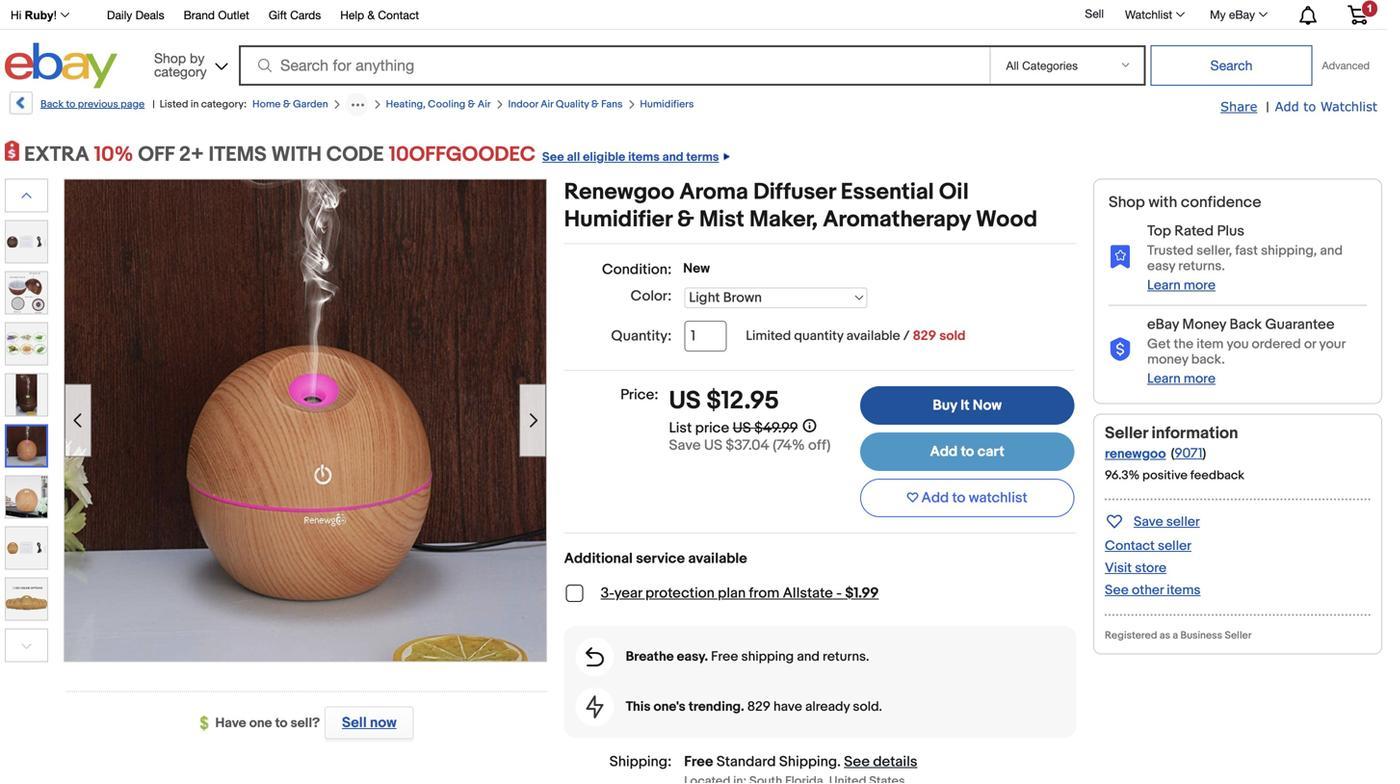 Task type: describe. For each thing, give the bounding box(es) containing it.
shop with confidence
[[1109, 193, 1262, 212]]

sell link
[[1077, 7, 1113, 20]]

guarantee
[[1266, 316, 1335, 333]]

listed
[[160, 98, 188, 111]]

with
[[271, 142, 322, 167]]

visit store link
[[1105, 560, 1167, 577]]

money
[[1183, 316, 1227, 333]]

.
[[837, 754, 841, 771]]

none submit inside shop by category banner
[[1151, 45, 1313, 86]]

shipping
[[742, 649, 794, 665]]

dollar sign image
[[200, 716, 215, 732]]

to inside share | add to watchlist
[[1304, 99, 1317, 114]]

code
[[326, 142, 384, 167]]

10%
[[94, 142, 134, 167]]

back to previous page link
[[8, 92, 145, 121]]

with details__icon image for ebay money back guarantee
[[1109, 338, 1132, 362]]

save seller
[[1134, 514, 1200, 530]]

trusted
[[1148, 243, 1194, 259]]

and for returns.
[[797, 649, 820, 665]]

allstate
[[783, 585, 833, 602]]

add to cart link
[[860, 433, 1075, 471]]

save for save us $37.04 (74% off)
[[669, 437, 701, 454]]

picture 13 of 16 image
[[7, 426, 46, 466]]

limited quantity available / 829 sold
[[746, 328, 966, 344]]

now
[[370, 715, 397, 732]]

buy
[[933, 397, 958, 414]]

see for contact seller visit store see other items
[[1105, 582, 1129, 599]]

help & contact
[[340, 8, 419, 22]]

in
[[191, 98, 199, 111]]

0 vertical spatial free
[[711, 649, 739, 665]]

2 air from the left
[[541, 98, 554, 111]]

top
[[1148, 223, 1172, 240]]

items
[[209, 142, 267, 167]]

items inside contact seller visit store see other items
[[1167, 582, 1201, 599]]

seller,
[[1197, 243, 1233, 259]]

1 vertical spatial 829
[[748, 699, 771, 716]]

account navigation
[[0, 0, 1383, 30]]

details
[[873, 754, 918, 771]]

learn more link for rated
[[1148, 277, 1216, 294]]

essential
[[841, 179, 934, 206]]

sell?
[[291, 715, 320, 732]]

ebay money back guarantee get the item you ordered or your money back. learn more
[[1148, 316, 1346, 387]]

gift
[[269, 8, 287, 22]]

)
[[1203, 446, 1207, 462]]

this
[[626, 699, 651, 716]]

share
[[1221, 99, 1258, 114]]

shop for shop with confidence
[[1109, 193, 1145, 212]]

add to watchlist button
[[860, 479, 1075, 517]]

contact inside contact seller visit store see other items
[[1105, 538, 1155, 554]]

1 horizontal spatial seller
[[1225, 630, 1252, 642]]

deals
[[135, 8, 164, 22]]

wood
[[976, 206, 1038, 234]]

save us $37.04 (74% off)
[[669, 437, 831, 454]]

condition:
[[602, 261, 672, 278]]

my ebay link
[[1200, 3, 1277, 26]]

picture 9 of 16 image
[[6, 221, 47, 263]]

with
[[1149, 193, 1178, 212]]

watchlist inside share | add to watchlist
[[1321, 99, 1378, 114]]

one
[[249, 715, 272, 732]]

0 horizontal spatial back
[[40, 98, 64, 111]]

picture 16 of 16 image
[[6, 579, 47, 620]]

advanced link
[[1313, 46, 1380, 85]]

save for save seller
[[1134, 514, 1164, 530]]

plus
[[1217, 223, 1245, 240]]

learn inside top rated plus trusted seller, fast shipping, and easy returns. learn more
[[1148, 277, 1181, 294]]

shop for shop by category
[[154, 50, 186, 66]]

back.
[[1192, 352, 1225, 368]]

watchlist inside account navigation
[[1125, 8, 1173, 21]]

to for previous
[[66, 98, 75, 111]]

1 horizontal spatial us
[[704, 437, 723, 454]]

with details__icon image for this one's trending.
[[586, 696, 604, 719]]

help
[[340, 8, 364, 22]]

cart
[[978, 443, 1005, 461]]

back inside 'ebay money back guarantee get the item you ordered or your money back. learn more'
[[1230, 316, 1262, 333]]

watchlist
[[969, 490, 1028, 507]]

brand outlet
[[184, 8, 249, 22]]

contact seller link
[[1105, 538, 1192, 554]]

add inside share | add to watchlist
[[1275, 99, 1300, 114]]

by
[[190, 50, 205, 66]]

gift cards
[[269, 8, 321, 22]]

all
[[567, 150, 580, 165]]

registered as a business seller
[[1105, 630, 1252, 642]]

0 horizontal spatial see
[[542, 150, 564, 165]]

this one's trending. 829 have already sold.
[[626, 699, 883, 716]]

renewgoo aroma diffuser essential oil humidifier & mist maker, aromatherapy wood
[[564, 179, 1038, 234]]

available for service
[[688, 550, 747, 568]]

from
[[749, 585, 780, 602]]

| inside share | add to watchlist
[[1267, 99, 1270, 116]]

daily
[[107, 8, 132, 22]]

the
[[1174, 336, 1194, 353]]

seller for save
[[1167, 514, 1200, 530]]

3-year protection plan from allstate - $1.99
[[601, 585, 879, 602]]

picture 15 of 16 image
[[6, 528, 47, 569]]

us $12.95
[[669, 386, 779, 416]]

save seller button
[[1105, 510, 1200, 532]]

or
[[1305, 336, 1317, 353]]

sell for sell now
[[342, 715, 367, 732]]

and inside top rated plus trusted seller, fast shipping, and easy returns. learn more
[[1321, 243, 1343, 259]]

96.3%
[[1105, 468, 1140, 483]]

already
[[806, 699, 850, 716]]

(
[[1171, 446, 1175, 462]]

buy it now link
[[860, 386, 1075, 425]]

& inside account navigation
[[368, 8, 375, 22]]

help & contact link
[[340, 5, 419, 26]]

1 link
[[1337, 0, 1380, 28]]

and for terms
[[663, 150, 684, 165]]

fans
[[601, 98, 623, 111]]

9071
[[1175, 446, 1203, 462]]

gift cards link
[[269, 5, 321, 26]]

confidence
[[1181, 193, 1262, 212]]

store
[[1135, 560, 1167, 577]]

buy it now
[[933, 397, 1002, 414]]

list
[[669, 420, 692, 437]]

visit
[[1105, 560, 1132, 577]]

renewgoo
[[564, 179, 675, 206]]

& left fans
[[592, 98, 599, 111]]

see for free standard shipping . see details
[[844, 754, 870, 771]]



Task type: locate. For each thing, give the bounding box(es) containing it.
seller up contact seller link
[[1167, 514, 1200, 530]]

money
[[1148, 352, 1189, 368]]

returns. down rated on the right top
[[1179, 258, 1225, 275]]

& left "mist"
[[677, 206, 694, 234]]

seller right business
[[1225, 630, 1252, 642]]

seller inside button
[[1167, 514, 1200, 530]]

| left listed
[[152, 98, 155, 111]]

0 vertical spatial more
[[1184, 277, 1216, 294]]

0 vertical spatial add
[[1275, 99, 1300, 114]]

sell inside sell now link
[[342, 715, 367, 732]]

sell now link
[[320, 707, 414, 740]]

2 more from the top
[[1184, 371, 1216, 387]]

1 vertical spatial contact
[[1105, 538, 1155, 554]]

0 vertical spatial sell
[[1085, 7, 1104, 20]]

category:
[[201, 98, 247, 111]]

get
[[1148, 336, 1171, 353]]

1 vertical spatial sell
[[342, 715, 367, 732]]

shop inside shop by category
[[154, 50, 186, 66]]

0 vertical spatial learn
[[1148, 277, 1181, 294]]

with details__icon image for breathe easy.
[[586, 648, 604, 667]]

home & garden link
[[252, 98, 328, 111]]

maker,
[[750, 206, 818, 234]]

0 horizontal spatial shop
[[154, 50, 186, 66]]

& right help
[[368, 8, 375, 22]]

0 vertical spatial and
[[663, 150, 684, 165]]

0 vertical spatial available
[[847, 328, 901, 344]]

a
[[1173, 630, 1179, 642]]

picture 14 of 16 image
[[6, 477, 47, 518]]

2 vertical spatial add
[[922, 490, 949, 507]]

1 horizontal spatial watchlist
[[1321, 99, 1378, 114]]

$37.04
[[726, 437, 770, 454]]

save down us $12.95
[[669, 437, 701, 454]]

additional service available
[[564, 550, 747, 568]]

2 learn from the top
[[1148, 371, 1181, 387]]

back left previous
[[40, 98, 64, 111]]

available up plan
[[688, 550, 747, 568]]

year
[[615, 585, 642, 602]]

back
[[40, 98, 64, 111], [1230, 316, 1262, 333]]

air right cooling
[[478, 98, 491, 111]]

add right share
[[1275, 99, 1300, 114]]

seller information renewgoo ( 9071 ) 96.3% positive feedback
[[1105, 423, 1245, 483]]

extra 10% off 2+ items with code 10offgoodec
[[24, 142, 536, 167]]

more inside top rated plus trusted seller, fast shipping, and easy returns. learn more
[[1184, 277, 1216, 294]]

sold
[[940, 328, 966, 344]]

sell inside account navigation
[[1085, 7, 1104, 20]]

1 vertical spatial learn
[[1148, 371, 1181, 387]]

to right one
[[275, 715, 288, 732]]

returns. inside us $12.95 main content
[[823, 649, 870, 665]]

contact right help
[[378, 8, 419, 22]]

3-
[[601, 585, 615, 602]]

1 vertical spatial save
[[1134, 514, 1164, 530]]

1 horizontal spatial air
[[541, 98, 554, 111]]

more down seller, at the right of the page
[[1184, 277, 1216, 294]]

returns. inside top rated plus trusted seller, fast shipping, and easy returns. learn more
[[1179, 258, 1225, 275]]

add for add to watchlist
[[922, 490, 949, 507]]

hi ruby !
[[11, 9, 57, 22]]

1 vertical spatial returns.
[[823, 649, 870, 665]]

1 horizontal spatial see
[[844, 754, 870, 771]]

with details__icon image left breathe
[[586, 648, 604, 667]]

|
[[152, 98, 155, 111], [1267, 99, 1270, 116]]

1 horizontal spatial save
[[1134, 514, 1164, 530]]

contact seller visit store see other items
[[1105, 538, 1201, 599]]

returns. up already
[[823, 649, 870, 665]]

1 vertical spatial seller
[[1158, 538, 1192, 554]]

learn inside 'ebay money back guarantee get the item you ordered or your money back. learn more'
[[1148, 371, 1181, 387]]

Quantity: text field
[[684, 321, 727, 352]]

1 horizontal spatial |
[[1267, 99, 1270, 116]]

1 air from the left
[[478, 98, 491, 111]]

to left cart on the right
[[961, 443, 975, 461]]

add to cart
[[930, 443, 1005, 461]]

price
[[695, 420, 730, 437]]

heating, cooling & air
[[386, 98, 491, 111]]

see details link
[[844, 754, 918, 771]]

shipping:
[[610, 754, 672, 771]]

share button
[[1221, 98, 1258, 116]]

renewgoo aroma diffuser essential oil humidifier & mist maker, aromatherapy wood - picture 13 of 16 image
[[65, 180, 546, 662]]

0 horizontal spatial watchlist
[[1125, 8, 1173, 21]]

free left standard
[[684, 754, 713, 771]]

contact inside account navigation
[[378, 8, 419, 22]]

Search for anything text field
[[242, 47, 986, 84]]

seller inside contact seller visit store see other items
[[1158, 538, 1192, 554]]

available left /
[[847, 328, 901, 344]]

oil
[[939, 179, 969, 206]]

1 horizontal spatial contact
[[1105, 538, 1155, 554]]

0 vertical spatial back
[[40, 98, 64, 111]]

back to previous page
[[40, 98, 145, 111]]

2 horizontal spatial us
[[733, 420, 751, 437]]

shop left by
[[154, 50, 186, 66]]

2 horizontal spatial see
[[1105, 582, 1129, 599]]

ebay up get
[[1148, 316, 1179, 333]]

0 horizontal spatial seller
[[1105, 423, 1148, 444]]

quantity
[[794, 328, 844, 344]]

1 vertical spatial free
[[684, 754, 713, 771]]

more down back.
[[1184, 371, 1216, 387]]

garden
[[293, 98, 328, 111]]

ruby
[[25, 9, 54, 22]]

watchlist right sell link on the top right
[[1125, 8, 1173, 21]]

seller up renewgoo on the right bottom of page
[[1105, 423, 1148, 444]]

color
[[631, 288, 668, 305]]

1 learn from the top
[[1148, 277, 1181, 294]]

0 horizontal spatial us
[[669, 386, 701, 416]]

1 more from the top
[[1184, 277, 1216, 294]]

home
[[252, 98, 281, 111]]

shop
[[154, 50, 186, 66], [1109, 193, 1145, 212]]

us up "list"
[[669, 386, 701, 416]]

1 horizontal spatial ebay
[[1229, 8, 1256, 21]]

ebay
[[1229, 8, 1256, 21], [1148, 316, 1179, 333]]

learn more link
[[1148, 277, 1216, 294], [1148, 371, 1216, 387]]

save up contact seller link
[[1134, 514, 1164, 530]]

0 vertical spatial see
[[542, 150, 564, 165]]

feedback
[[1191, 468, 1245, 483]]

2 vertical spatial and
[[797, 649, 820, 665]]

advanced
[[1323, 59, 1370, 72]]

items right other
[[1167, 582, 1201, 599]]

0 horizontal spatial 829
[[748, 699, 771, 716]]

1 vertical spatial and
[[1321, 243, 1343, 259]]

service
[[636, 550, 685, 568]]

1 vertical spatial add
[[930, 443, 958, 461]]

1 vertical spatial shop
[[1109, 193, 1145, 212]]

breathe
[[626, 649, 674, 665]]

picture 11 of 16 image
[[6, 323, 47, 365]]

None submit
[[1151, 45, 1313, 86]]

see inside contact seller visit store see other items
[[1105, 582, 1129, 599]]

indoor
[[508, 98, 539, 111]]

outlet
[[218, 8, 249, 22]]

information
[[1152, 423, 1239, 444]]

1 horizontal spatial shop
[[1109, 193, 1145, 212]]

1 horizontal spatial and
[[797, 649, 820, 665]]

shop by category banner
[[0, 0, 1383, 93]]

with details__icon image for top rated plus
[[1109, 244, 1132, 269]]

sell now
[[342, 715, 397, 732]]

to left previous
[[66, 98, 75, 111]]

now
[[973, 397, 1002, 414]]

us $12.95 main content
[[564, 179, 1077, 783]]

0 horizontal spatial available
[[688, 550, 747, 568]]

& right cooling
[[468, 98, 476, 111]]

ebay inside "link"
[[1229, 8, 1256, 21]]

sell left watchlist link
[[1085, 7, 1104, 20]]

0 vertical spatial watchlist
[[1125, 8, 1173, 21]]

us left $37.04
[[704, 437, 723, 454]]

$12.95
[[707, 386, 779, 416]]

0 horizontal spatial and
[[663, 150, 684, 165]]

share | add to watchlist
[[1221, 99, 1378, 116]]

home & garden
[[252, 98, 328, 111]]

(74%
[[773, 437, 805, 454]]

save inside us $12.95 main content
[[669, 437, 701, 454]]

1 horizontal spatial sell
[[1085, 7, 1104, 20]]

829 right /
[[913, 328, 937, 344]]

add for add to cart
[[930, 443, 958, 461]]

10offgoodec
[[389, 142, 536, 167]]

see inside us $12.95 main content
[[844, 754, 870, 771]]

| right share button
[[1267, 99, 1270, 116]]

add down buy
[[930, 443, 958, 461]]

1 vertical spatial seller
[[1225, 630, 1252, 642]]

$1.99
[[845, 585, 879, 602]]

0 horizontal spatial items
[[628, 150, 660, 165]]

/
[[904, 328, 910, 344]]

and inside us $12.95 main content
[[797, 649, 820, 665]]

1 horizontal spatial items
[[1167, 582, 1201, 599]]

have
[[215, 715, 246, 732]]

list price us $49.99
[[669, 420, 798, 437]]

my ebay
[[1210, 8, 1256, 21]]

back up you
[[1230, 316, 1262, 333]]

1 vertical spatial learn more link
[[1148, 371, 1216, 387]]

see down visit
[[1105, 582, 1129, 599]]

picture 10 of 16 image
[[6, 272, 47, 314]]

easy
[[1148, 258, 1176, 275]]

2 horizontal spatial and
[[1321, 243, 1343, 259]]

brand outlet link
[[184, 5, 249, 26]]

& right home
[[283, 98, 291, 111]]

picture 12 of 16 image
[[6, 374, 47, 416]]

829 left have
[[748, 699, 771, 716]]

ebay right my
[[1229, 8, 1256, 21]]

us down "$12.95"
[[733, 420, 751, 437]]

heating, cooling & air link
[[386, 98, 491, 111]]

0 vertical spatial contact
[[378, 8, 419, 22]]

0 horizontal spatial |
[[152, 98, 155, 111]]

heating,
[[386, 98, 426, 111]]

2 vertical spatial see
[[844, 754, 870, 771]]

0 vertical spatial save
[[669, 437, 701, 454]]

$49.99
[[755, 420, 798, 437]]

learn down easy
[[1148, 277, 1181, 294]]

see right .
[[844, 754, 870, 771]]

0 vertical spatial 829
[[913, 328, 937, 344]]

0 horizontal spatial air
[[478, 98, 491, 111]]

1 vertical spatial watchlist
[[1321, 99, 1378, 114]]

0 vertical spatial ebay
[[1229, 8, 1256, 21]]

1 vertical spatial back
[[1230, 316, 1262, 333]]

save inside save seller button
[[1134, 514, 1164, 530]]

-
[[837, 585, 842, 602]]

0 vertical spatial seller
[[1105, 423, 1148, 444]]

1 vertical spatial available
[[688, 550, 747, 568]]

contact up visit store link at bottom
[[1105, 538, 1155, 554]]

&
[[368, 8, 375, 22], [283, 98, 291, 111], [468, 98, 476, 111], [592, 98, 599, 111], [677, 206, 694, 234]]

with details__icon image left get
[[1109, 338, 1132, 362]]

0 vertical spatial seller
[[1167, 514, 1200, 530]]

shop left with
[[1109, 193, 1145, 212]]

sell left now
[[342, 715, 367, 732]]

to inside button
[[953, 490, 966, 507]]

learn more link for money
[[1148, 371, 1216, 387]]

with details__icon image left easy
[[1109, 244, 1132, 269]]

indoor air quality & fans
[[508, 98, 623, 111]]

limited
[[746, 328, 791, 344]]

seller for contact
[[1158, 538, 1192, 554]]

& inside renewgoo aroma diffuser essential oil humidifier & mist maker, aromatherapy wood
[[677, 206, 694, 234]]

and right the shipping at the right of the page
[[797, 649, 820, 665]]

0 horizontal spatial save
[[669, 437, 701, 454]]

0 horizontal spatial sell
[[342, 715, 367, 732]]

and left the terms
[[663, 150, 684, 165]]

trending.
[[689, 699, 745, 716]]

one's
[[654, 699, 686, 716]]

seller down save seller
[[1158, 538, 1192, 554]]

air right indoor
[[541, 98, 554, 111]]

to down advanced link
[[1304, 99, 1317, 114]]

off)
[[808, 437, 831, 454]]

watchlist link
[[1115, 3, 1194, 26]]

seller inside seller information renewgoo ( 9071 ) 96.3% positive feedback
[[1105, 423, 1148, 444]]

0 vertical spatial learn more link
[[1148, 277, 1216, 294]]

0 vertical spatial items
[[628, 150, 660, 165]]

0 horizontal spatial returns.
[[823, 649, 870, 665]]

humidifier
[[564, 206, 672, 234]]

0 horizontal spatial contact
[[378, 8, 419, 22]]

rated
[[1175, 223, 1214, 240]]

1 horizontal spatial returns.
[[1179, 258, 1225, 275]]

1 vertical spatial see
[[1105, 582, 1129, 599]]

2+
[[179, 142, 204, 167]]

add down add to cart link
[[922, 490, 949, 507]]

with details__icon image left this
[[586, 696, 604, 719]]

!
[[54, 9, 57, 22]]

more inside 'ebay money back guarantee get the item you ordered or your money back. learn more'
[[1184, 371, 1216, 387]]

extra
[[24, 142, 89, 167]]

free right easy. at the bottom of page
[[711, 649, 739, 665]]

1 horizontal spatial available
[[847, 328, 901, 344]]

to
[[66, 98, 75, 111], [1304, 99, 1317, 114], [961, 443, 975, 461], [953, 490, 966, 507], [275, 715, 288, 732]]

1
[[1367, 2, 1373, 14]]

1 vertical spatial more
[[1184, 371, 1216, 387]]

1 vertical spatial items
[[1167, 582, 1201, 599]]

items right eligible
[[628, 150, 660, 165]]

see
[[542, 150, 564, 165], [1105, 582, 1129, 599], [844, 754, 870, 771]]

and right shipping,
[[1321, 243, 1343, 259]]

watchlist down advanced link
[[1321, 99, 1378, 114]]

1 horizontal spatial 829
[[913, 328, 937, 344]]

add to watchlist link
[[1275, 98, 1378, 116]]

sell for sell
[[1085, 7, 1104, 20]]

see left all
[[542, 150, 564, 165]]

to left watchlist
[[953, 490, 966, 507]]

1 horizontal spatial back
[[1230, 316, 1262, 333]]

to for cart
[[961, 443, 975, 461]]

it
[[961, 397, 970, 414]]

1 learn more link from the top
[[1148, 277, 1216, 294]]

terms
[[686, 150, 719, 165]]

0 vertical spatial shop
[[154, 50, 186, 66]]

positive
[[1143, 468, 1188, 483]]

daily deals
[[107, 8, 164, 22]]

1 vertical spatial ebay
[[1148, 316, 1179, 333]]

learn more link down easy
[[1148, 277, 1216, 294]]

learn more link down "money"
[[1148, 371, 1216, 387]]

0 vertical spatial returns.
[[1179, 258, 1225, 275]]

learn down "money"
[[1148, 371, 1181, 387]]

0 horizontal spatial ebay
[[1148, 316, 1179, 333]]

plan
[[718, 585, 746, 602]]

to for watchlist
[[953, 490, 966, 507]]

available for quantity
[[847, 328, 901, 344]]

add inside button
[[922, 490, 949, 507]]

ebay inside 'ebay money back guarantee get the item you ordered or your money back. learn more'
[[1148, 316, 1179, 333]]

2 learn more link from the top
[[1148, 371, 1216, 387]]

with details__icon image
[[1109, 244, 1132, 269], [1109, 338, 1132, 362], [586, 648, 604, 667], [586, 696, 604, 719]]



Task type: vqa. For each thing, say whether or not it's contained in the screenshot.
right Booster
no



